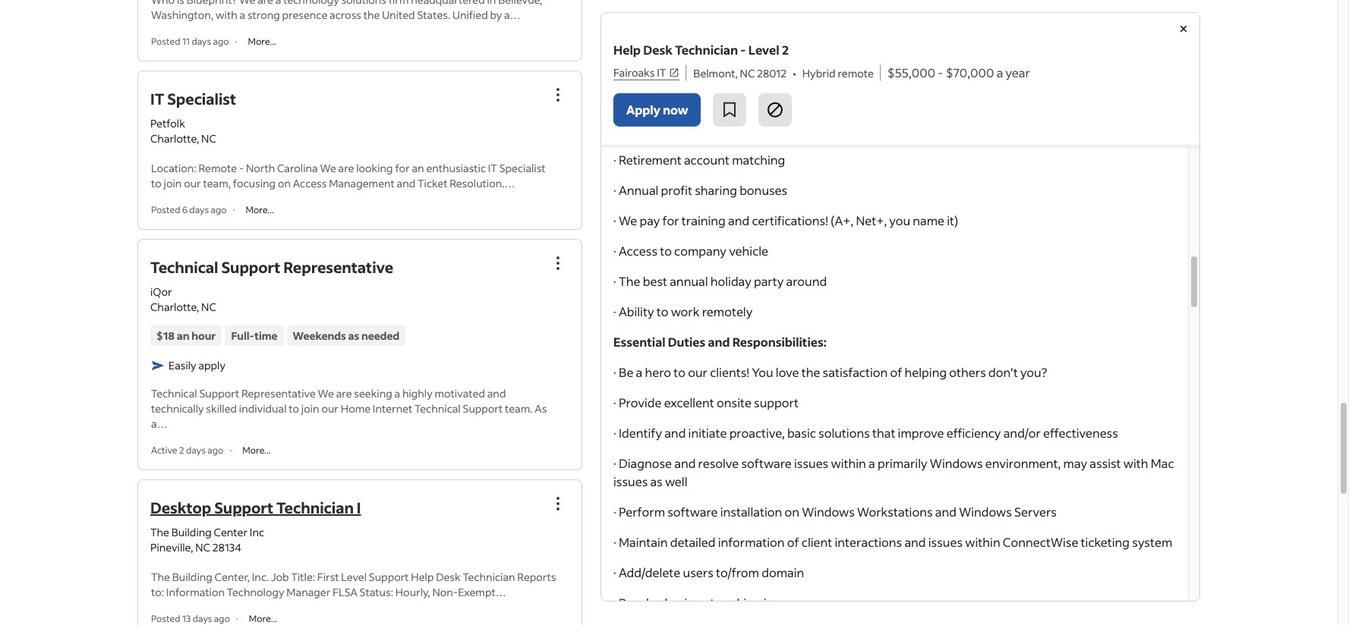 Task type: describe. For each thing, give the bounding box(es) containing it.
· for · resolve basic networking issues
[[614, 595, 616, 611]]

system
[[1132, 535, 1173, 551]]

more... button for center,
[[244, 613, 282, 626]]

our for location: remote - north carolina we are looking for an enthusiastic it specialist to join our team, focusing on access management and ticket resolution.…
[[184, 176, 201, 191]]

we inside location: remote - north carolina we are looking for an enthusiastic it specialist to join our team, focusing on access management and ticket resolution.…
[[320, 161, 336, 175]]

· the best annual holiday party around
[[614, 273, 827, 289]]

· diagnose and resolve software issues within a primarily windows environment, may assist with mac issues as well
[[614, 456, 1174, 490]]

0 vertical spatial of
[[890, 364, 902, 380]]

technically
[[151, 402, 204, 416]]

nc inside technical support representative iqor charlotte, nc
[[201, 300, 216, 315]]

more... button for blueprint?
[[243, 35, 281, 48]]

1 horizontal spatial access
[[619, 243, 658, 259]]

and down remotely
[[708, 334, 730, 350]]

a… inside who is blueprint? we are a technology solutions firm headquartered in bellevue, washington, with a strong presence across the united states. unified by a…
[[504, 8, 521, 22]]

full-
[[231, 329, 255, 343]]

desk inside the building center, inc. job title: first level support help desk technician reports to: information technology manager flsa status: hourly, non-exempt…
[[436, 571, 461, 585]]

1 horizontal spatial on
[[785, 504, 800, 520]]

(a+,
[[831, 213, 854, 229]]

· we pay for training and certifications! (a+, net+, you name it)
[[614, 213, 959, 229]]

• inside fairoaks it belmont, nc 28012 • hybrid remote
[[726, 90, 730, 106]]

job actions for it specialist is collapsed image
[[549, 86, 567, 104]]

a inside technical support representative we are seeking a highly motivated and technically skilled individual to join our home internet technical support team. as a…
[[394, 387, 400, 401]]

essential duties and responsibilities:
[[614, 334, 827, 350]]

to:
[[151, 586, 164, 600]]

excellent
[[664, 395, 714, 411]]

to up best
[[660, 243, 672, 259]]

1 vertical spatial the
[[802, 364, 820, 380]]

love
[[776, 364, 799, 380]]

you?
[[1021, 364, 1047, 380]]

apply
[[199, 359, 225, 373]]

improve
[[898, 425, 944, 441]]

you
[[889, 213, 910, 229]]

and up vehicle
[[728, 213, 750, 229]]

manager
[[286, 586, 331, 600]]

profit
[[661, 182, 692, 198]]

specialist inside location: remote - north carolina we are looking for an enthusiastic it specialist to join our team, focusing on access management and ticket resolution.…
[[499, 161, 546, 175]]

a up strong
[[275, 0, 281, 7]]

$55,000
[[888, 65, 936, 80]]

nc inside desktop support technician i the building center inc pineville, nc 28134
[[195, 541, 210, 555]]

an inside location: remote - north carolina we are looking for an enthusiastic it specialist to join our team, focusing on access management and ticket resolution.…
[[412, 161, 424, 175]]

more... for blueprint?
[[248, 36, 276, 47]]

carolina
[[277, 161, 318, 175]]

· for · ability to work remotely
[[614, 304, 616, 320]]

a left year
[[997, 65, 1003, 80]]

full-time
[[231, 329, 278, 343]]

are inside location: remote - north carolina we are looking for an enthusiastic it specialist to join our team, focusing on access management and ticket resolution.…
[[338, 161, 354, 175]]

1 horizontal spatial 28012
[[757, 66, 787, 80]]

technical for technical support representative iqor charlotte, nc
[[150, 258, 218, 277]]

2 vertical spatial technical
[[415, 402, 461, 416]]

you
[[752, 364, 773, 380]]

maintain
[[619, 535, 668, 551]]

reports
[[517, 571, 556, 585]]

essential
[[614, 334, 666, 350]]

around
[[786, 273, 827, 289]]

· for · identify and initiate proactive, basic solutions that improve efficiency and/or effectiveness
[[614, 425, 616, 441]]

satisfaction
[[823, 364, 888, 380]]

charlotte, inside it specialist petfolk charlotte, nc
[[150, 131, 199, 146]]

servers
[[1015, 504, 1057, 520]]

save this job image
[[721, 101, 739, 119]]

a left strong
[[240, 8, 245, 22]]

sharing
[[695, 182, 737, 198]]

0 vertical spatial desk
[[643, 42, 673, 58]]

technical support representative we are seeking a highly motivated and technically skilled individual to join our home internet technical support team. as a…
[[151, 387, 547, 431]]

team,
[[203, 176, 231, 191]]

technician inside the building center, inc. job title: first level support help desk technician reports to: information technology manager flsa status: hourly, non-exempt…
[[463, 571, 515, 585]]

1 posted from the top
[[151, 36, 180, 47]]

28012 inside fairoaks it belmont, nc 28012 • hybrid remote
[[686, 90, 720, 106]]

annual
[[670, 273, 708, 289]]

posted 11 days ago ·
[[151, 36, 237, 47]]

location:
[[151, 161, 196, 175]]

with for assist
[[1124, 456, 1149, 472]]

net+,
[[856, 213, 887, 229]]

motivated
[[435, 387, 485, 401]]

1 vertical spatial basic
[[665, 595, 694, 611]]

others
[[949, 364, 986, 380]]

2 horizontal spatial our
[[688, 364, 708, 380]]

1 horizontal spatial basic
[[787, 425, 816, 441]]

and/or
[[1004, 425, 1041, 441]]

more... for center,
[[249, 614, 277, 625]]

bellevue,
[[498, 0, 542, 7]]

efficiency
[[947, 425, 1001, 441]]

posted for it
[[151, 204, 180, 216]]

onsite
[[717, 395, 752, 411]]

best
[[643, 273, 667, 289]]

firm
[[389, 0, 409, 7]]

issues up · perform software installation on windows workstations and windows servers
[[794, 456, 829, 472]]

work
[[671, 304, 700, 320]]

initiate
[[688, 425, 727, 441]]

· for · access to company vehicle
[[614, 243, 616, 259]]

1 vertical spatial within
[[965, 535, 1001, 551]]

support for i
[[214, 498, 273, 518]]

0 vertical spatial belmont,
[[693, 66, 738, 80]]

desktop support technician i button
[[150, 498, 361, 518]]

fairoaks it
[[614, 65, 666, 80]]

matching
[[732, 152, 785, 168]]

information
[[166, 586, 225, 600]]

· down technology
[[236, 614, 238, 625]]

and right workstations
[[935, 504, 957, 520]]

technician for i
[[276, 498, 354, 518]]

active
[[151, 445, 177, 457]]

- inside location: remote - north carolina we are looking for an enthusiastic it specialist to join our team, focusing on access management and ticket resolution.…
[[239, 161, 244, 175]]

individual
[[239, 402, 287, 416]]

· be a hero to our clients! you love the satisfaction of helping others don't you?
[[614, 364, 1047, 380]]

28134
[[212, 541, 241, 555]]

nc inside it specialist petfolk charlotte, nc
[[201, 131, 216, 146]]

headquartered
[[411, 0, 485, 7]]

by
[[490, 8, 502, 22]]

perform
[[619, 504, 665, 520]]

are for seeking
[[336, 387, 352, 401]]

time
[[255, 329, 278, 343]]

annual
[[619, 182, 659, 198]]

· down focusing
[[233, 204, 235, 216]]

specialist inside it specialist petfolk charlotte, nc
[[167, 89, 236, 109]]

· for · diagnose and resolve software issues within a primarily windows environment, may assist with mac issues as well
[[614, 456, 616, 472]]

connectwise
[[1003, 535, 1079, 551]]

· down blueprint?
[[235, 36, 237, 47]]

pineville,
[[150, 541, 193, 555]]

responsibilities:
[[733, 334, 827, 350]]

clients!
[[710, 364, 749, 380]]

technology
[[283, 0, 339, 7]]

ability
[[619, 304, 654, 320]]

issues down workstations
[[929, 535, 963, 551]]

company
[[674, 243, 727, 259]]

· maintain detailed information of client interactions and issues within connectwise ticketing system
[[614, 535, 1173, 551]]

that
[[872, 425, 896, 441]]

1 horizontal spatial -
[[741, 42, 746, 58]]

strong
[[247, 8, 280, 22]]

1 horizontal spatial for
[[663, 213, 679, 229]]

team.
[[505, 402, 533, 416]]

not interested image
[[766, 101, 785, 119]]

support down motivated
[[463, 402, 503, 416]]

job actions for desktop support technician i is collapsed image
[[549, 495, 567, 514]]

exempt…
[[458, 586, 506, 600]]

apply
[[626, 102, 660, 118]]

representative for technical support representative we are seeking a highly motivated and technically skilled individual to join our home internet technical support team. as a…
[[241, 387, 316, 401]]

and down workstations
[[905, 535, 926, 551]]

belmont, inside fairoaks it belmont, nc 28012 • hybrid remote
[[614, 90, 664, 106]]

ago for representative
[[207, 445, 224, 457]]

technical support representative button
[[150, 258, 393, 277]]

fairoaks for fairoaks it belmont, nc 28012 • hybrid remote
[[614, 68, 661, 84]]

proactive,
[[729, 425, 785, 441]]

more... for representative
[[242, 445, 271, 457]]

and left the initiate
[[665, 425, 686, 441]]

technology
[[227, 586, 284, 600]]

issues down domain
[[764, 595, 798, 611]]

and inside · diagnose and resolve software issues within a primarily windows environment, may assist with mac issues as well
[[674, 456, 696, 472]]

now
[[663, 102, 688, 118]]

desktop
[[150, 498, 211, 518]]

1 horizontal spatial hybrid
[[802, 66, 836, 80]]

for inside location: remote - north carolina we are looking for an enthusiastic it specialist to join our team, focusing on access management and ticket resolution.…
[[395, 161, 410, 175]]

· add/delete users to/from domain
[[614, 565, 804, 581]]

technical for technical support representative we are seeking a highly motivated and technically skilled individual to join our home internet technical support team. as a…
[[151, 387, 197, 401]]

center
[[214, 526, 248, 540]]

solutions inside who is blueprint? we are a technology solutions firm headquartered in bellevue, washington, with a strong presence across the united states. unified by a…
[[341, 0, 386, 7]]

effectiveness
[[1043, 425, 1118, 441]]

windows left 'servers'
[[959, 504, 1012, 520]]

· for · be a hero to our clients! you love the satisfaction of helping others don't you?
[[614, 364, 616, 380]]

· for · maintain detailed information of client interactions and issues within connectwise ticketing system
[[614, 535, 616, 551]]

with for washington,
[[216, 8, 237, 22]]

add/delete
[[619, 565, 681, 581]]

0 vertical spatial as
[[348, 329, 359, 343]]

days for remote
[[189, 204, 209, 216]]

1 vertical spatial 2
[[179, 445, 184, 457]]

nc inside fairoaks it belmont, nc 28012 • hybrid remote
[[667, 90, 684, 106]]

internet
[[373, 402, 413, 416]]

support
[[754, 395, 799, 411]]

help inside the building center, inc. job title: first level support help desk technician reports to: information technology manager flsa status: hourly, non-exempt…
[[411, 571, 434, 585]]

looking
[[356, 161, 393, 175]]

in
[[487, 0, 496, 7]]

6
[[182, 204, 188, 216]]

who
[[151, 0, 175, 7]]



Task type: locate. For each thing, give the bounding box(es) containing it.
more... button down focusing
[[241, 204, 279, 216]]

of left helping
[[890, 364, 902, 380]]

· left the "annual"
[[614, 182, 616, 198]]

1 vertical spatial building
[[172, 571, 212, 585]]

technician up fairoaks it belmont, nc 28012 • hybrid remote
[[675, 42, 738, 58]]

software down proactive,
[[741, 456, 792, 472]]

our inside technical support representative we are seeking a highly motivated and technically skilled individual to join our home internet technical support team. as a…
[[322, 402, 339, 416]]

1 horizontal spatial solutions
[[819, 425, 870, 441]]

it inside it specialist petfolk charlotte, nc
[[150, 89, 164, 109]]

title:
[[291, 571, 315, 585]]

easily
[[169, 359, 196, 373]]

as
[[348, 329, 359, 343], [650, 474, 663, 490]]

0 vertical spatial for
[[395, 161, 410, 175]]

ago
[[213, 36, 229, 47], [211, 204, 227, 216], [207, 445, 224, 457], [214, 614, 230, 625]]

we inside technical support representative we are seeking a highly motivated and technically skilled individual to join our home internet technical support team. as a…
[[318, 387, 334, 401]]

are
[[258, 0, 273, 7], [338, 161, 354, 175], [336, 387, 352, 401]]

nc left 28134
[[195, 541, 210, 555]]

0 horizontal spatial the
[[364, 8, 380, 22]]

domain
[[762, 565, 804, 581]]

1 vertical spatial an
[[177, 329, 189, 343]]

0 horizontal spatial an
[[177, 329, 189, 343]]

0 horizontal spatial help
[[411, 571, 434, 585]]

2 vertical spatial -
[[239, 161, 244, 175]]

as inside · diagnose and resolve software issues within a primarily windows environment, may assist with mac issues as well
[[650, 474, 663, 490]]

technician inside desktop support technician i the building center inc pineville, nc 28134
[[276, 498, 354, 518]]

weekends as needed
[[293, 329, 400, 343]]

solutions
[[341, 0, 386, 7], [819, 425, 870, 441]]

to/from
[[716, 565, 759, 581]]

0 vertical spatial 2
[[782, 42, 789, 58]]

· left maintain
[[614, 535, 616, 551]]

· left ability
[[614, 304, 616, 320]]

2 horizontal spatial -
[[938, 65, 943, 80]]

within down the · identify and initiate proactive, basic solutions that improve efficiency and/or effectiveness
[[831, 456, 866, 472]]

· for · annual profit sharing bonuses
[[614, 182, 616, 198]]

the inside who is blueprint? we are a technology solutions firm headquartered in bellevue, washington, with a strong presence across the united states. unified by a…
[[364, 8, 380, 22]]

· ability to work remotely
[[614, 304, 753, 320]]

hero
[[645, 364, 671, 380]]

join inside technical support representative we are seeking a highly motivated and technically skilled individual to join our home internet technical support team. as a…
[[301, 402, 319, 416]]

support inside desktop support technician i the building center inc pineville, nc 28134
[[214, 498, 273, 518]]

2 posted from the top
[[151, 204, 180, 216]]

the right love
[[802, 364, 820, 380]]

it up now at the top of page
[[663, 68, 674, 84]]

0 vertical spatial specialist
[[167, 89, 236, 109]]

technical inside technical support representative iqor charlotte, nc
[[150, 258, 218, 277]]

0 vertical spatial -
[[741, 42, 746, 58]]

· down skilled
[[230, 445, 232, 457]]

· for · perform software installation on windows workstations and windows servers
[[614, 504, 616, 520]]

for
[[395, 161, 410, 175], [663, 213, 679, 229]]

within inside · diagnose and resolve software issues within a primarily windows environment, may assist with mac issues as well
[[831, 456, 866, 472]]

0 horizontal spatial 2
[[179, 445, 184, 457]]

· for · retirement account matching
[[614, 152, 616, 168]]

building inside the building center, inc. job title: first level support help desk technician reports to: information technology manager flsa status: hourly, non-exempt…
[[172, 571, 212, 585]]

1 horizontal spatial join
[[301, 402, 319, 416]]

0 horizontal spatial software
[[668, 504, 718, 520]]

for right pay
[[663, 213, 679, 229]]

we up strong
[[239, 0, 255, 7]]

2 vertical spatial the
[[151, 571, 170, 585]]

1 vertical spatial as
[[650, 474, 663, 490]]

days for support
[[186, 445, 206, 457]]

support up status:
[[369, 571, 409, 585]]

bonuses
[[740, 182, 788, 198]]

· left "add/delete"
[[614, 565, 616, 581]]

0 horizontal spatial •
[[726, 90, 730, 106]]

1 horizontal spatial within
[[965, 535, 1001, 551]]

0 vertical spatial the
[[364, 8, 380, 22]]

1 charlotte, from the top
[[150, 131, 199, 146]]

identify
[[619, 425, 662, 441]]

client
[[802, 535, 832, 551]]

name
[[913, 213, 945, 229]]

specialist up petfolk
[[167, 89, 236, 109]]

0 horizontal spatial specialist
[[167, 89, 236, 109]]

posted for desktop
[[151, 614, 180, 625]]

a inside · diagnose and resolve software issues within a primarily windows environment, may assist with mac issues as well
[[869, 456, 875, 472]]

basic down users
[[665, 595, 694, 611]]

· left best
[[614, 273, 616, 289]]

the
[[364, 8, 380, 22], [802, 364, 820, 380]]

unified
[[453, 8, 488, 22]]

-
[[741, 42, 746, 58], [938, 65, 943, 80], [239, 161, 244, 175]]

our up "· provide excellent onsite support"
[[688, 364, 708, 380]]

nc right apply
[[667, 90, 684, 106]]

are up strong
[[258, 0, 273, 7]]

0 vertical spatial •
[[793, 66, 796, 80]]

1 vertical spatial 28012
[[686, 90, 720, 106]]

nc down help desk technician - level 2
[[740, 66, 755, 80]]

ago for -
[[211, 204, 227, 216]]

windows
[[930, 456, 983, 472], [802, 504, 855, 520], [959, 504, 1012, 520]]

belmont, down help desk technician - level 2
[[693, 66, 738, 80]]

0 vertical spatial our
[[184, 176, 201, 191]]

· inside · diagnose and resolve software issues within a primarily windows environment, may assist with mac issues as well
[[614, 456, 616, 472]]

1 vertical spatial a…
[[151, 417, 168, 431]]

1 vertical spatial join
[[301, 402, 319, 416]]

more... button for representative
[[238, 444, 275, 457]]

fairoaks it link up apply
[[614, 65, 680, 80]]

to down location:
[[151, 176, 162, 191]]

technical up technically
[[151, 387, 197, 401]]

an right $18
[[177, 329, 189, 343]]

1 horizontal spatial with
[[1124, 456, 1149, 472]]

· left diagnose
[[614, 456, 616, 472]]

and inside technical support representative we are seeking a highly motivated and technically skilled individual to join our home internet technical support team. as a…
[[487, 387, 506, 401]]

technician left i
[[276, 498, 354, 518]]

1 vertical spatial specialist
[[499, 161, 546, 175]]

0 vertical spatial building
[[171, 526, 212, 540]]

be
[[619, 364, 634, 380]]

are for a
[[258, 0, 273, 7]]

days for building
[[193, 614, 212, 625]]

for right looking
[[395, 161, 410, 175]]

- up fairoaks it belmont, nc 28012 • hybrid remote
[[741, 42, 746, 58]]

more... button down 'individual'
[[238, 444, 275, 457]]

well
[[665, 474, 688, 490]]

0 horizontal spatial of
[[787, 535, 799, 551]]

0 vertical spatial solutions
[[341, 0, 386, 7]]

more... down technology
[[249, 614, 277, 625]]

representative inside technical support representative we are seeking a highly motivated and technically skilled individual to join our home internet technical support team. as a…
[[241, 387, 316, 401]]

· right job actions for technical support representative is collapsed image
[[614, 243, 616, 259]]

posted
[[151, 36, 180, 47], [151, 204, 180, 216], [151, 614, 180, 625]]

a… inside technical support representative we are seeking a highly motivated and technically skilled individual to join our home internet technical support team. as a…
[[151, 417, 168, 431]]

charlotte, inside technical support representative iqor charlotte, nc
[[150, 300, 199, 315]]

software inside · diagnose and resolve software issues within a primarily windows environment, may assist with mac issues as well
[[741, 456, 792, 472]]

· left identify
[[614, 425, 616, 441]]

job actions for technical support representative is collapsed image
[[549, 255, 567, 273]]

are inside technical support representative we are seeking a highly motivated and technically skilled individual to join our home internet technical support team. as a…
[[336, 387, 352, 401]]

1 horizontal spatial level
[[749, 42, 780, 58]]

needed
[[361, 329, 400, 343]]

as left well
[[650, 474, 663, 490]]

1 horizontal spatial software
[[741, 456, 792, 472]]

1 horizontal spatial specialist
[[499, 161, 546, 175]]

1 horizontal spatial help
[[614, 42, 641, 58]]

it)
[[947, 213, 959, 229]]

focusing
[[233, 176, 276, 191]]

2 fairoaks from the top
[[614, 68, 661, 84]]

windows up client
[[802, 504, 855, 520]]

28012 left save this job image
[[686, 90, 720, 106]]

with inside who is blueprint? we are a technology solutions firm headquartered in bellevue, washington, with a strong presence across the united states. unified by a…
[[216, 8, 237, 22]]

assist
[[1090, 456, 1121, 472]]

1 horizontal spatial an
[[412, 161, 424, 175]]

fairoaks for fairoaks it
[[614, 65, 655, 80]]

account
[[684, 152, 730, 168]]

0 horizontal spatial on
[[278, 176, 291, 191]]

1 vertical spatial access
[[619, 243, 658, 259]]

it
[[657, 65, 666, 80], [663, 68, 674, 84], [150, 89, 164, 109], [488, 161, 497, 175]]

0 horizontal spatial remote
[[777, 90, 818, 106]]

•
[[793, 66, 796, 80], [726, 90, 730, 106]]

representative inside technical support representative iqor charlotte, nc
[[283, 258, 393, 277]]

1 vertical spatial are
[[338, 161, 354, 175]]

0 horizontal spatial a…
[[151, 417, 168, 431]]

1 vertical spatial charlotte,
[[150, 300, 199, 315]]

nc
[[740, 66, 755, 80], [667, 90, 684, 106], [201, 131, 216, 146], [201, 300, 216, 315], [195, 541, 210, 555]]

ago for center,
[[214, 614, 230, 625]]

our left home on the bottom of page
[[322, 402, 339, 416]]

· left be on the left of page
[[614, 364, 616, 380]]

· for · provide excellent onsite support
[[614, 395, 616, 411]]

technician for -
[[675, 42, 738, 58]]

posted left 11
[[151, 36, 180, 47]]

1 vertical spatial the
[[150, 526, 169, 540]]

1 vertical spatial technician
[[276, 498, 354, 518]]

petfolk
[[150, 116, 185, 131]]

duties
[[668, 334, 706, 350]]

0 horizontal spatial join
[[164, 176, 182, 191]]

nc up remote
[[201, 131, 216, 146]]

0 horizontal spatial 28012
[[686, 90, 720, 106]]

location: remote - north carolina we are looking for an enthusiastic it specialist to join our team, focusing on access management and ticket resolution.…
[[151, 161, 546, 191]]

1 horizontal spatial 2
[[782, 42, 789, 58]]

1 vertical spatial of
[[787, 535, 799, 551]]

1 vertical spatial software
[[668, 504, 718, 520]]

with
[[216, 8, 237, 22], [1124, 456, 1149, 472]]

are up home on the bottom of page
[[336, 387, 352, 401]]

more... for -
[[246, 204, 274, 216]]

posted left 6
[[151, 204, 180, 216]]

1 horizontal spatial remote
[[838, 66, 874, 80]]

1 horizontal spatial as
[[650, 474, 663, 490]]

0 horizontal spatial for
[[395, 161, 410, 175]]

ticketing
[[1081, 535, 1130, 551]]

weekends
[[293, 329, 346, 343]]

resolution.…
[[450, 176, 515, 191]]

- right $55,000
[[938, 65, 943, 80]]

0 vertical spatial the
[[619, 273, 640, 289]]

access inside location: remote - north carolina we are looking for an enthusiastic it specialist to join our team, focusing on access management and ticket resolution.…
[[293, 176, 327, 191]]

· left provide
[[614, 395, 616, 411]]

0 horizontal spatial with
[[216, 8, 237, 22]]

representative up weekends as needed
[[283, 258, 393, 277]]

to right hero
[[674, 364, 686, 380]]

0 vertical spatial basic
[[787, 425, 816, 441]]

support up full-time
[[221, 258, 280, 277]]

windows inside · diagnose and resolve software issues within a primarily windows environment, may assist with mac issues as well
[[930, 456, 983, 472]]

building
[[171, 526, 212, 540], [172, 571, 212, 585]]

users
[[683, 565, 714, 581]]

building inside desktop support technician i the building center inc pineville, nc 28134
[[171, 526, 212, 540]]

support for iqor
[[221, 258, 280, 277]]

belmont,
[[693, 66, 738, 80], [614, 90, 664, 106]]

resolve
[[619, 595, 662, 611]]

0 vertical spatial posted
[[151, 36, 180, 47]]

representative for technical support representative iqor charlotte, nc
[[283, 258, 393, 277]]

installation
[[720, 504, 782, 520]]

active 2 days ago ·
[[151, 445, 232, 457]]

it up apply now
[[657, 65, 666, 80]]

0 horizontal spatial our
[[184, 176, 201, 191]]

join for home
[[301, 402, 319, 416]]

· for · we pay for training and certifications! (a+, net+, you name it)
[[614, 213, 616, 229]]

1 horizontal spatial technician
[[463, 571, 515, 585]]

remote inside fairoaks it belmont, nc 28012 • hybrid remote
[[777, 90, 818, 106]]

belmont, nc 28012 • hybrid remote
[[693, 66, 874, 80]]

ago right 11
[[213, 36, 229, 47]]

posted left 13
[[151, 614, 180, 625]]

join for team,
[[164, 176, 182, 191]]

i
[[357, 498, 361, 518]]

don't
[[989, 364, 1018, 380]]

software
[[741, 456, 792, 472], [668, 504, 718, 520]]

first
[[317, 571, 339, 585]]

join down location:
[[164, 176, 182, 191]]

days for is
[[192, 36, 211, 47]]

enthusiastic
[[426, 161, 486, 175]]

1 vertical spatial level
[[341, 571, 367, 585]]

we inside who is blueprint? we are a technology solutions firm headquartered in bellevue, washington, with a strong presence across the united states. unified by a…
[[239, 0, 255, 7]]

0 horizontal spatial belmont,
[[614, 90, 664, 106]]

access down pay
[[619, 243, 658, 259]]

1 horizontal spatial of
[[890, 364, 902, 380]]

1 vertical spatial -
[[938, 65, 943, 80]]

· for · the best annual holiday party around
[[614, 273, 616, 289]]

our inside location: remote - north carolina we are looking for an enthusiastic it specialist to join our team, focusing on access management and ticket resolution.…
[[184, 176, 201, 191]]

2 fairoaks it link from the top
[[614, 67, 689, 85]]

within
[[831, 456, 866, 472], [965, 535, 1001, 551]]

join
[[164, 176, 182, 191], [301, 402, 319, 416]]

support for we
[[199, 387, 239, 401]]

the inside desktop support technician i the building center inc pineville, nc 28134
[[150, 526, 169, 540]]

our
[[184, 176, 201, 191], [688, 364, 708, 380], [322, 402, 339, 416]]

of
[[890, 364, 902, 380], [787, 535, 799, 551]]

access
[[293, 176, 327, 191], [619, 243, 658, 259]]

0 vertical spatial access
[[293, 176, 327, 191]]

desk up non-
[[436, 571, 461, 585]]

a right be on the left of page
[[636, 364, 643, 380]]

1 vertical spatial for
[[663, 213, 679, 229]]

28012 up the not interested icon
[[757, 66, 787, 80]]

the up pineville,
[[150, 526, 169, 540]]

1 vertical spatial solutions
[[819, 425, 870, 441]]

fairoaks it belmont, nc 28012 • hybrid remote
[[614, 68, 818, 106]]

0 vertical spatial 28012
[[757, 66, 787, 80]]

0 vertical spatial with
[[216, 8, 237, 22]]

and up team.
[[487, 387, 506, 401]]

networking
[[696, 595, 761, 611]]

11
[[182, 36, 190, 47]]

ticket
[[418, 176, 448, 191]]

and up well
[[674, 456, 696, 472]]

and
[[397, 176, 416, 191], [728, 213, 750, 229], [708, 334, 730, 350], [487, 387, 506, 401], [665, 425, 686, 441], [674, 456, 696, 472], [935, 504, 957, 520], [905, 535, 926, 551]]

level up the flsa at the left of page
[[341, 571, 367, 585]]

access down carolina
[[293, 176, 327, 191]]

we left pay
[[619, 213, 637, 229]]

desktop support technician i the building center inc pineville, nc 28134
[[150, 498, 361, 555]]

it up resolution.…
[[488, 161, 497, 175]]

windows down efficiency
[[930, 456, 983, 472]]

days right active on the bottom of the page
[[186, 445, 206, 457]]

1 vertical spatial desk
[[436, 571, 461, 585]]

it inside fairoaks it belmont, nc 28012 • hybrid remote
[[663, 68, 674, 84]]

remote down belmont, nc 28012 • hybrid remote
[[777, 90, 818, 106]]

1 vertical spatial remote
[[777, 90, 818, 106]]

the inside the building center, inc. job title: first level support help desk technician reports to: information technology manager flsa status: hourly, non-exempt…
[[151, 571, 170, 585]]

1 horizontal spatial belmont,
[[693, 66, 738, 80]]

0 vertical spatial help
[[614, 42, 641, 58]]

resolve
[[698, 456, 739, 472]]

1 vertical spatial with
[[1124, 456, 1149, 472]]

support inside the building center, inc. job title: first level support help desk technician reports to: information technology manager flsa status: hourly, non-exempt…
[[369, 571, 409, 585]]

1 vertical spatial technical
[[151, 387, 197, 401]]

solutions up "across"
[[341, 0, 386, 7]]

0 vertical spatial on
[[278, 176, 291, 191]]

0 horizontal spatial level
[[341, 571, 367, 585]]

1 vertical spatial belmont,
[[614, 90, 664, 106]]

building up information
[[172, 571, 212, 585]]

states.
[[417, 8, 450, 22]]

·
[[235, 36, 237, 47], [614, 152, 616, 168], [614, 182, 616, 198], [233, 204, 235, 216], [614, 213, 616, 229], [614, 243, 616, 259], [614, 273, 616, 289], [614, 304, 616, 320], [614, 364, 616, 380], [614, 395, 616, 411], [614, 425, 616, 441], [230, 445, 232, 457], [614, 456, 616, 472], [614, 504, 616, 520], [614, 535, 616, 551], [614, 565, 616, 581], [614, 595, 616, 611], [236, 614, 238, 625]]

1 fairoaks it link from the top
[[614, 65, 680, 80]]

level inside the building center, inc. job title: first level support help desk technician reports to: information technology manager flsa status: hourly, non-exempt…
[[341, 571, 367, 585]]

1 fairoaks from the top
[[614, 65, 655, 80]]

1 vertical spatial hybrid
[[736, 90, 774, 106]]

charlotte, down petfolk
[[150, 131, 199, 146]]

1 horizontal spatial the
[[802, 364, 820, 380]]

3 posted from the top
[[151, 614, 180, 625]]

with inside · diagnose and resolve software issues within a primarily windows environment, may assist with mac issues as well
[[1124, 456, 1149, 472]]

inc
[[250, 526, 264, 540]]

1 horizontal spatial a…
[[504, 8, 521, 22]]

interactions
[[835, 535, 902, 551]]

our down location:
[[184, 176, 201, 191]]

fairoaks it link up apply now
[[614, 67, 689, 85]]

an up ticket
[[412, 161, 424, 175]]

iqor
[[150, 285, 172, 299]]

1 vertical spatial on
[[785, 504, 800, 520]]

0 horizontal spatial as
[[348, 329, 359, 343]]

job
[[271, 571, 289, 585]]

join inside location: remote - north carolina we are looking for an enthusiastic it specialist to join our team, focusing on access management and ticket resolution.…
[[164, 176, 182, 191]]

are inside who is blueprint? we are a technology solutions firm headquartered in bellevue, washington, with a strong presence across the united states. unified by a…
[[258, 0, 273, 7]]

to left work
[[657, 304, 669, 320]]

· for · add/delete users to/from domain
[[614, 565, 616, 581]]

0 vertical spatial hybrid
[[802, 66, 836, 80]]

on inside location: remote - north carolina we are looking for an enthusiastic it specialist to join our team, focusing on access management and ticket resolution.…
[[278, 176, 291, 191]]

ago for blueprint?
[[213, 36, 229, 47]]

· left perform
[[614, 504, 616, 520]]

remote
[[199, 161, 237, 175]]

2
[[782, 42, 789, 58], [179, 445, 184, 457]]

more... button down strong
[[243, 35, 281, 48]]

1 vertical spatial our
[[688, 364, 708, 380]]

software up detailed
[[668, 504, 718, 520]]

0 vertical spatial technical
[[150, 258, 218, 277]]

north
[[246, 161, 275, 175]]

hybrid inside fairoaks it belmont, nc 28012 • hybrid remote
[[736, 90, 774, 106]]

a… down bellevue,
[[504, 8, 521, 22]]

1 vertical spatial posted
[[151, 204, 180, 216]]

it specialist petfolk charlotte, nc
[[150, 89, 236, 146]]

0 vertical spatial representative
[[283, 258, 393, 277]]

to inside technical support representative we are seeking a highly motivated and technically skilled individual to join our home internet technical support team. as a…
[[289, 402, 299, 416]]

to inside location: remote - north carolina we are looking for an enthusiastic it specialist to join our team, focusing on access management and ticket resolution.…
[[151, 176, 162, 191]]

0 horizontal spatial basic
[[665, 595, 694, 611]]

· left retirement
[[614, 152, 616, 168]]

to
[[151, 176, 162, 191], [660, 243, 672, 259], [657, 304, 669, 320], [674, 364, 686, 380], [289, 402, 299, 416]]

and inside location: remote - north carolina we are looking for an enthusiastic it specialist to join our team, focusing on access management and ticket resolution.…
[[397, 176, 416, 191]]

on right installation
[[785, 504, 800, 520]]

2 charlotte, from the top
[[150, 300, 199, 315]]

technical down highly
[[415, 402, 461, 416]]

- left the north
[[239, 161, 244, 175]]

close job details image
[[1175, 20, 1193, 38]]

fairoaks it link
[[614, 65, 680, 80], [614, 67, 689, 85]]

belmont, down the fairoaks it
[[614, 90, 664, 106]]

support inside technical support representative iqor charlotte, nc
[[221, 258, 280, 277]]

more... button for -
[[241, 204, 279, 216]]

issues down diagnose
[[614, 474, 648, 490]]

on down carolina
[[278, 176, 291, 191]]

· resolve basic networking issues
[[614, 595, 798, 611]]

2 up belmont, nc 28012 • hybrid remote
[[782, 42, 789, 58]]

fairoaks inside fairoaks it belmont, nc 28012 • hybrid remote
[[614, 68, 661, 84]]

desk up the fairoaks it
[[643, 42, 673, 58]]

party
[[754, 273, 784, 289]]

representative
[[283, 258, 393, 277], [241, 387, 316, 401]]

flsa
[[333, 586, 358, 600]]

a up internet
[[394, 387, 400, 401]]

helping
[[905, 364, 947, 380]]

support up skilled
[[199, 387, 239, 401]]

2 vertical spatial are
[[336, 387, 352, 401]]

workstations
[[857, 504, 933, 520]]

0 vertical spatial charlotte,
[[150, 131, 199, 146]]

0 horizontal spatial technician
[[276, 498, 354, 518]]

charlotte,
[[150, 131, 199, 146], [150, 300, 199, 315]]

it inside location: remote - north carolina we are looking for an enthusiastic it specialist to join our team, focusing on access management and ticket resolution.…
[[488, 161, 497, 175]]

0 horizontal spatial desk
[[436, 571, 461, 585]]

a… down technically
[[151, 417, 168, 431]]

our for technical support representative we are seeking a highly motivated and technically skilled individual to join our home internet technical support team. as a…
[[322, 402, 339, 416]]

0 horizontal spatial access
[[293, 176, 327, 191]]

specialist up resolution.…
[[499, 161, 546, 175]]

2 horizontal spatial technician
[[675, 42, 738, 58]]

desk
[[643, 42, 673, 58], [436, 571, 461, 585]]

0 horizontal spatial -
[[239, 161, 244, 175]]



Task type: vqa. For each thing, say whether or not it's contained in the screenshot.
Center
yes



